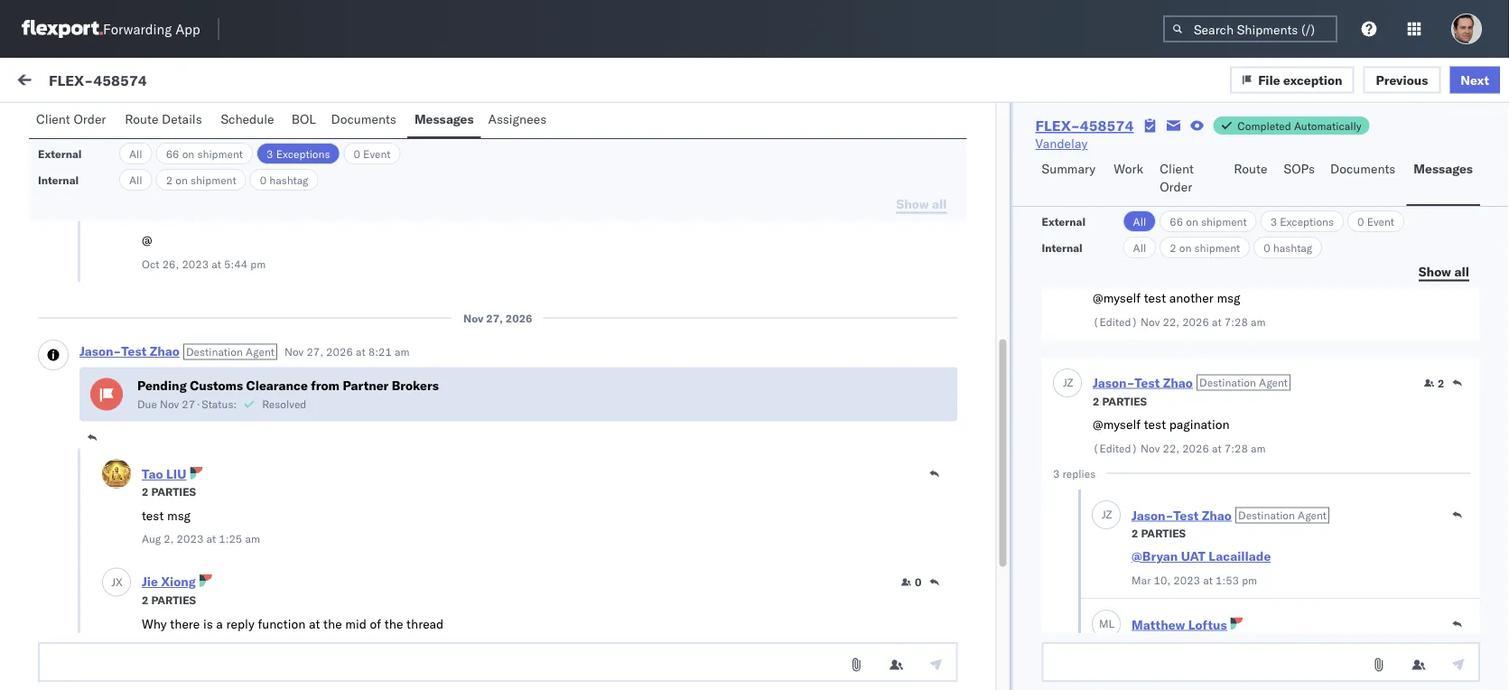 Task type: describe. For each thing, give the bounding box(es) containing it.
1 vertical spatial event
[[1367, 215, 1395, 228]]

parties up @bryan in the bottom right of the page
[[1141, 526, 1186, 540]]

0 vertical spatial customs
[[190, 378, 243, 393]]

matthew loftus button
[[1131, 616, 1227, 632]]

7:22
[[596, 210, 623, 226]]

0 vertical spatial 26,
[[534, 210, 554, 226]]

at left 8:21
[[356, 345, 366, 359]]

forwarding app
[[103, 20, 200, 37]]

0 vertical spatial order
[[74, 111, 106, 127]]

0 horizontal spatial internal
[[38, 173, 79, 187]]

next button
[[1450, 66, 1500, 93]]

work for my
[[52, 70, 98, 94]]

1 vertical spatial 66 on shipment
[[1170, 215, 1247, 228]]

(0) for external (0)
[[80, 115, 103, 131]]

exception: for exception: warehouse devan
[[57, 570, 121, 586]]

2 horizontal spatial internal
[[1042, 241, 1083, 254]]

edt
[[649, 210, 672, 226]]

1:53
[[1215, 573, 1239, 587]]

there
[[170, 616, 200, 632]]

1 horizontal spatial flex-458574
[[1036, 117, 1134, 135]]

0 vertical spatial documents
[[331, 111, 396, 127]]

0 horizontal spatial 3
[[267, 147, 273, 160]]

related work item/shipment
[[1166, 157, 1307, 170]]

boat!
[[175, 389, 205, 405]]

omkar up filing
[[88, 277, 126, 293]]

savant up @ oct 26, 2023 at 5:44 pm
[[186, 191, 227, 206]]

5:44
[[224, 257, 248, 271]]

omkar savant for floats
[[88, 358, 168, 374]]

loftus
[[1188, 616, 1227, 632]]

j z for (edited)  nov 22, 2026 at 7:28 am
[[1063, 376, 1073, 389]]

0 horizontal spatial test
[[121, 344, 147, 359]]

all
[[1455, 263, 1470, 279]]

0 vertical spatial flex-458574
[[49, 71, 147, 89]]

external inside external (0) button
[[29, 115, 76, 131]]

0 horizontal spatial your
[[147, 389, 172, 405]]

@ oct 26, 2023 at 5:44 pm
[[142, 233, 266, 271]]

7:28 inside @myself test pagination (edited)  nov 22, 2026 at 7:28 am
[[1224, 441, 1248, 455]]

i am filing a commendation report to improve your morale!
[[54, 308, 385, 324]]

route button
[[1227, 153, 1277, 206]]

2 parties for pm
[[142, 210, 196, 224]]

am inside @myself test pagination (edited)  nov 22, 2026 at 7:28 am
[[1251, 441, 1265, 455]]

delay
[[510, 103, 544, 118]]

test inside test msg aug 2, 2023 at 1:25 am
[[142, 508, 164, 523]]

10,
[[1153, 573, 1170, 587]]

parties for pm
[[151, 210, 196, 224]]

aug
[[142, 532, 161, 546]]

assignees
[[488, 111, 547, 127]]

2 parties button for pm
[[142, 209, 196, 224]]

matthew
[[1131, 616, 1185, 632]]

0 horizontal spatial 66 on shipment
[[166, 147, 243, 160]]

flex- up flex- 1366815
[[1165, 291, 1203, 307]]

0 vertical spatial jason-test zhao button
[[79, 344, 180, 359]]

j for of
[[111, 575, 116, 589]]

omkar up "test." on the top of the page
[[142, 191, 182, 206]]

0 horizontal spatial client order button
[[29, 103, 118, 138]]

458574 down the lacaillade
[[1203, 571, 1250, 587]]

destination up pagination on the right bottom of page
[[1199, 376, 1256, 389]]

waka!
[[244, 389, 279, 405]]

(edited) inside @myself test another msg (edited)  nov 22, 2026 at 7:28 am
[[1093, 315, 1138, 328]]

1 vertical spatial messages button
[[1407, 153, 1480, 206]]

1 horizontal spatial 3
[[1053, 467, 1059, 480]]

to
[[251, 308, 262, 324]]

am inside @myself test another msg (edited)  nov 22, 2026 at 7:28 am
[[1251, 315, 1265, 328]]

bol button
[[284, 103, 324, 138]]

floats
[[112, 389, 144, 405]]

liu
[[166, 467, 186, 482]]

omkar savant for am
[[88, 277, 168, 293]]

flex- right my
[[49, 71, 93, 89]]

8:21
[[368, 345, 392, 359]]

j x
[[111, 575, 123, 589]]

omkar up floats
[[88, 358, 126, 374]]

savant up 'exception: warehouse devan'
[[129, 539, 168, 555]]

1 vertical spatial 3
[[1271, 215, 1277, 228]]

am right 8:21
[[395, 345, 410, 359]]

why there is a reply function at the mid of the thread oct 24, 2023 at 5:49 pm
[[142, 616, 444, 654]]

0 vertical spatial documents button
[[324, 103, 407, 138]]

savant up @
[[129, 196, 168, 211]]

26, inside @ oct 26, 2023 at 5:44 pm
[[162, 257, 179, 271]]

assignees button
[[481, 103, 557, 138]]

- inside the "(air recovery) schedule delay: terminal - cargo availability delay information-only"
[[388, 103, 396, 118]]

schedule button
[[214, 103, 284, 138]]

1 horizontal spatial work
[[1114, 161, 1144, 177]]

at right function
[[309, 616, 320, 632]]

(0) for internal (0)
[[169, 115, 192, 131]]

2026 inside @myself test another msg (edited)  nov 22, 2026 at 7:28 am
[[1182, 315, 1209, 328]]

@myself for another
[[1093, 290, 1140, 306]]

0 vertical spatial 0 hashtag
[[260, 173, 308, 187]]

omkar up latent messaging test.
[[88, 196, 126, 211]]

22, inside @myself test pagination (edited)  nov 22, 2026 at 7:28 am
[[1162, 441, 1179, 455]]

458574 up (air
[[93, 71, 147, 89]]

x
[[116, 575, 123, 589]]

@bryan uat lacaillade
[[1131, 548, 1271, 564]]

will
[[387, 606, 406, 622]]

0 inside button
[[915, 576, 922, 589]]

msg inside @myself test another msg (edited)  nov 22, 2026 at 7:28 am
[[1217, 290, 1240, 306]]

at inside @myself test pagination (edited)  nov 22, 2026 at 7:28 am
[[1212, 441, 1221, 455]]

omkar up exception: unknown customs at the left
[[88, 439, 126, 455]]

458574 down route button
[[1203, 210, 1250, 226]]

reply
[[226, 616, 254, 632]]

1 horizontal spatial client
[[1160, 161, 1194, 177]]

recovery)
[[166, 103, 230, 118]]

shipment down route button
[[1201, 215, 1247, 228]]

omkar savant for unknown
[[88, 439, 168, 455]]

1 vertical spatial external
[[38, 147, 82, 160]]

import work button
[[127, 58, 212, 107]]

jie xiong button
[[142, 574, 196, 590]]

sops button
[[1277, 153, 1323, 206]]

pm
[[626, 210, 645, 226]]

1 horizontal spatial 0 event
[[1358, 215, 1395, 228]]

due nov 27
[[137, 398, 195, 411]]

0 vertical spatial 0 event
[[354, 147, 391, 160]]

route details button
[[118, 103, 214, 138]]

cargo
[[399, 103, 435, 118]]

2 parties button for 1:25
[[142, 484, 196, 499]]

and
[[165, 606, 187, 622]]

vandelay
[[1036, 135, 1088, 151]]

0 vertical spatial messages button
[[407, 103, 481, 138]]

1 vertical spatial messages
[[1414, 161, 1473, 177]]

show
[[1419, 263, 1451, 279]]

item/shipment
[[1233, 157, 1307, 170]]

2 parties button up @bryan in the bottom right of the page
[[1131, 524, 1186, 540]]

forwarding
[[103, 20, 172, 37]]

(air recovery) schedule delay: terminal - cargo availability delay information-only
[[137, 103, 544, 136]]

show all button
[[1408, 258, 1480, 285]]

(air
[[137, 103, 163, 118]]

1 vertical spatial -
[[838, 210, 846, 226]]

route for route details
[[125, 111, 158, 127]]

a for reply
[[216, 616, 223, 632]]

0 vertical spatial hashtag
[[269, 173, 308, 187]]

sops
[[1284, 161, 1315, 177]]

1 vertical spatial 3 exceptions
[[1271, 215, 1334, 228]]

pending customs clearance from partner brokers
[[137, 378, 439, 393]]

0 vertical spatial your
[[314, 308, 339, 324]]

with
[[190, 606, 214, 622]]

flex- down related
[[1165, 210, 1203, 226]]

lucrative
[[54, 624, 103, 640]]

1 vertical spatial j
[[1101, 508, 1105, 521]]

1 vertical spatial omkar savant button
[[11, 639, 1485, 690]]

this
[[218, 606, 239, 622]]

at inside @ oct 26, 2023 at 5:44 pm
[[212, 257, 221, 271]]

0 vertical spatial 2 on shipment
[[166, 173, 236, 187]]

@myself test pagination (edited)  nov 22, 2026 at 7:28 am
[[1093, 416, 1265, 455]]

0 vertical spatial omkar savant button
[[142, 191, 227, 206]]

jason-test zhao destination agent for 3 replies
[[1093, 374, 1288, 390]]

2 the from the left
[[385, 616, 403, 632]]

@bryan
[[1131, 548, 1178, 564]]

my
[[18, 70, 47, 94]]

terminal
[[332, 103, 385, 118]]

1 button
[[876, 192, 897, 206]]

jason-test zhao button for 3 replies
[[1093, 374, 1193, 390]]

z for (edited)  nov 22, 2026 at 7:28 am
[[1067, 376, 1073, 389]]

m
[[1099, 617, 1108, 630]]

mid
[[345, 616, 367, 632]]

msg inside test msg aug 2, 2023 at 1:25 am
[[167, 508, 191, 523]]

related
[[1166, 157, 1204, 170]]

message for message list
[[210, 115, 263, 131]]

flex- down @myself test pagination (edited)  nov 22, 2026 at 7:28 am
[[1165, 463, 1203, 479]]

clearance
[[246, 378, 308, 393]]

morale!
[[342, 308, 385, 324]]

mar 10, 2023 at 1:53 pm
[[1131, 573, 1257, 587]]

show all
[[1419, 263, 1470, 279]]

0 vertical spatial messages
[[414, 111, 474, 127]]

savant up 'pending'
[[129, 358, 168, 374]]

flex- down uat
[[1165, 571, 1203, 587]]

2 parties button for at
[[142, 592, 196, 608]]

pending
[[137, 378, 187, 393]]

nov inside @myself test pagination (edited)  nov 22, 2026 at 7:28 am
[[1140, 441, 1160, 455]]

5:49
[[224, 641, 248, 654]]

0 vertical spatial zhao
[[150, 344, 180, 359]]

am right i
[[61, 308, 79, 324]]

exception: unknown customs
[[57, 471, 238, 486]]

1 vertical spatial 0 hashtag
[[1264, 241, 1312, 254]]

unknown
[[125, 471, 181, 486]]

deal and with this contract established, we will create lucrative partnership.
[[54, 606, 445, 640]]

1 vertical spatial client order button
[[1153, 153, 1227, 206]]

0 vertical spatial jason-
[[79, 344, 121, 359]]

shipment down only
[[197, 147, 243, 160]]

work for related
[[1207, 157, 1230, 170]]

jie
[[142, 574, 158, 590]]

2023 down uat
[[1173, 573, 1200, 587]]

savant up tao
[[129, 439, 168, 455]]

1 vertical spatial pm
[[1242, 573, 1257, 587]]

delay:
[[293, 103, 329, 118]]

flex-458574 link
[[1036, 117, 1134, 135]]

xiong
[[161, 574, 196, 590]]

at left 5:49
[[212, 641, 221, 654]]

shipment up flex- 1854269
[[1195, 241, 1240, 254]]

savant up commendation
[[129, 277, 168, 293]]

vandelay link
[[1036, 135, 1088, 153]]

test for m
[[1173, 507, 1198, 523]]



Task type: locate. For each thing, give the bounding box(es) containing it.
lacaillade
[[1208, 548, 1271, 564]]

0 vertical spatial j
[[1063, 376, 1067, 389]]

test for 3 replies
[[1134, 374, 1160, 390]]

7:28 up 2271801 on the bottom right
[[1224, 441, 1248, 455]]

@bryan uat lacaillade button
[[1131, 548, 1271, 564]]

1 horizontal spatial documents
[[1330, 161, 1396, 177]]

flex- 458574 down @bryan uat lacaillade button
[[1165, 571, 1250, 587]]

at inside @myself test another msg (edited)  nov 22, 2026 at 7:28 am
[[1212, 315, 1221, 328]]

resize handle column header
[[481, 151, 502, 690], [808, 151, 830, 690], [1136, 151, 1157, 690], [1463, 151, 1485, 690]]

2 parties button up @myself test pagination (edited)  nov 22, 2026 at 7:28 am
[[1093, 392, 1147, 408]]

@myself inside @myself test pagination (edited)  nov 22, 2026 at 7:28 am
[[1093, 416, 1140, 432]]

is inside why there is a reply function at the mid of the thread oct 24, 2023 at 5:49 pm
[[203, 616, 213, 632]]

schedule inside schedule button
[[221, 111, 274, 127]]

3 replies
[[1053, 467, 1095, 480]]

only
[[201, 123, 221, 136]]

is left this
[[203, 616, 213, 632]]

1 horizontal spatial 2 on shipment
[[1170, 241, 1240, 254]]

1 vertical spatial hashtag
[[1273, 241, 1312, 254]]

customs up status:
[[190, 378, 243, 393]]

1 horizontal spatial a
[[216, 616, 223, 632]]

j for am
[[1063, 376, 1067, 389]]

1 exception: from the top
[[57, 471, 121, 486]]

1 vertical spatial 7:28
[[1224, 441, 1248, 455]]

message
[[210, 115, 263, 131], [56, 157, 99, 170]]

2 vertical spatial j
[[111, 575, 116, 589]]

458574 up vandelay in the right of the page
[[1080, 117, 1134, 135]]

0 vertical spatial 66 on shipment
[[166, 147, 243, 160]]

client order button left item/shipment
[[1153, 153, 1227, 206]]

2 parties down jie xiong button
[[142, 594, 196, 607]]

0 horizontal spatial message
[[56, 157, 99, 170]]

is
[[82, 606, 91, 622], [203, 616, 213, 632]]

0 vertical spatial oct
[[510, 210, 531, 226]]

1 horizontal spatial -
[[838, 210, 846, 226]]

oct down @
[[142, 257, 159, 271]]

1 vertical spatial flex- 458574
[[1165, 571, 1250, 587]]

client order button down my work
[[29, 103, 118, 138]]

3 resize handle column header from the left
[[1136, 151, 1157, 690]]

exception: warehouse devan
[[57, 570, 233, 586]]

2 parties down tao liu 'button'
[[142, 485, 196, 499]]

client right work button
[[1160, 161, 1194, 177]]

test for another
[[1144, 290, 1166, 306]]

pm right '5:44'
[[250, 257, 266, 271]]

whatever floats your boat! waka waka!
[[54, 389, 279, 405]]

26, left 2023,
[[534, 210, 554, 226]]

2 parties for at
[[142, 594, 196, 607]]

1 vertical spatial documents button
[[1323, 153, 1407, 206]]

7:28
[[1224, 315, 1248, 328], [1224, 441, 1248, 455]]

at down flex- 1854269
[[1212, 315, 1221, 328]]

0 vertical spatial internal
[[121, 115, 165, 131]]

0 vertical spatial flex- 458574
[[1165, 210, 1250, 226]]

0 vertical spatial @myself
[[1093, 290, 1140, 306]]

details
[[162, 111, 202, 127]]

2 parties up @myself test pagination (edited)  nov 22, 2026 at 7:28 am
[[1093, 394, 1147, 408]]

0 vertical spatial external
[[29, 115, 76, 131]]

pagination
[[1169, 416, 1229, 432]]

at left 1:53
[[1203, 573, 1212, 587]]

order down my work
[[74, 111, 106, 127]]

destination down 'i am filing a commendation report to improve your morale!'
[[186, 345, 243, 359]]

flex-458574 up vandelay in the right of the page
[[1036, 117, 1134, 135]]

2 vertical spatial internal
[[1042, 241, 1083, 254]]

1 vertical spatial @myself
[[1093, 416, 1140, 432]]

2 7:28 from the top
[[1224, 441, 1248, 455]]

0 horizontal spatial hashtag
[[269, 173, 308, 187]]

1 vertical spatial jason-
[[1093, 374, 1134, 390]]

destination up '5:44'
[[233, 192, 290, 205]]

your left 27
[[147, 389, 172, 405]]

list
[[266, 115, 288, 131]]

0 vertical spatial event
[[363, 147, 391, 160]]

order down related
[[1160, 179, 1193, 195]]

am right 1:25
[[245, 532, 260, 546]]

1 @myself from the top
[[1093, 290, 1140, 306]]

1 (0) from the left
[[80, 115, 103, 131]]

1 horizontal spatial messages
[[1414, 161, 1473, 177]]

3 exceptions down bol button at the left top of page
[[267, 147, 330, 160]]

None text field
[[1042, 642, 1480, 682]]

2023
[[182, 257, 209, 271], [177, 532, 204, 546], [1173, 573, 1200, 587], [182, 641, 209, 654]]

of
[[370, 616, 381, 632]]

message for message
[[56, 157, 99, 170]]

26,
[[534, 210, 554, 226], [162, 257, 179, 271]]

1 vertical spatial customs
[[184, 471, 238, 486]]

pm
[[250, 257, 266, 271], [1242, 573, 1257, 587], [250, 641, 266, 654]]

0 vertical spatial j z
[[1063, 376, 1073, 389]]

external down external (0) button
[[38, 147, 82, 160]]

6 omkar savant from the top
[[88, 656, 168, 672]]

66 on shipment
[[166, 147, 243, 160], [1170, 215, 1247, 228]]

i
[[54, 308, 58, 324]]

2026 inside @myself test pagination (edited)  nov 22, 2026 at 7:28 am
[[1182, 441, 1209, 455]]

0 vertical spatial client
[[36, 111, 70, 127]]

0 hashtag up omkar savant destination agent
[[260, 173, 308, 187]]

oct 26, 2023, 7:22 pm edt
[[510, 210, 672, 226]]

zhao
[[150, 344, 180, 359], [1163, 374, 1193, 390], [1202, 507, 1232, 523]]

z for mar 10, 2023 at 1:53 pm
[[1105, 508, 1112, 521]]

3 omkar savant from the top
[[88, 358, 168, 374]]

0 vertical spatial pm
[[250, 257, 266, 271]]

3
[[267, 147, 273, 160], [1271, 215, 1277, 228], [1053, 467, 1059, 480]]

2 vertical spatial pm
[[250, 641, 266, 654]]

work right related
[[1207, 157, 1230, 170]]

test inside @myself test pagination (edited)  nov 22, 2026 at 7:28 am
[[1144, 416, 1166, 432]]

0 vertical spatial 27,
[[486, 312, 503, 325]]

parties
[[151, 210, 196, 224], [1102, 394, 1147, 408], [151, 485, 196, 499], [1141, 526, 1186, 540], [151, 594, 196, 607]]

2023 inside why there is a reply function at the mid of the thread oct 24, 2023 at 5:49 pm
[[182, 641, 209, 654]]

2 @myself from the top
[[1093, 416, 1140, 432]]

internal inside button
[[121, 115, 165, 131]]

0 vertical spatial client order button
[[29, 103, 118, 138]]

2 resize handle column header from the left
[[808, 151, 830, 690]]

client order button
[[29, 103, 118, 138], [1153, 153, 1227, 206]]

parties down jie xiong button
[[151, 594, 196, 607]]

shipment up omkar savant destination agent
[[191, 173, 236, 187]]

0 horizontal spatial zhao
[[150, 344, 180, 359]]

commendation
[[124, 308, 209, 324]]

improve
[[265, 308, 311, 324]]

oct down partnership.
[[142, 641, 159, 654]]

msg up 2,
[[167, 508, 191, 523]]

latent messaging test.
[[54, 227, 184, 243]]

0 vertical spatial a
[[114, 308, 121, 324]]

3 down route button
[[1271, 215, 1277, 228]]

1 vertical spatial order
[[1160, 179, 1193, 195]]

0 vertical spatial 3
[[267, 147, 273, 160]]

schedule inside the "(air recovery) schedule delay: terminal - cargo availability delay information-only"
[[233, 103, 290, 118]]

exceptions
[[276, 147, 330, 160], [1280, 215, 1334, 228]]

1 vertical spatial zhao
[[1163, 374, 1193, 390]]

pm inside why there is a reply function at the mid of the thread oct 24, 2023 at 5:49 pm
[[250, 641, 266, 654]]

at left 1:25
[[206, 532, 216, 546]]

2 exception: from the top
[[57, 570, 121, 586]]

thread
[[407, 616, 444, 632]]

jason-test zhao destination agent
[[79, 344, 275, 359], [1093, 374, 1288, 390], [1131, 507, 1326, 523]]

route inside route button
[[1234, 161, 1268, 177]]

file exception
[[1258, 72, 1343, 87]]

internal (0) button
[[114, 107, 203, 142]]

(edited)
[[1093, 315, 1138, 328], [1093, 441, 1138, 455]]

1 flex- 458574 from the top
[[1165, 210, 1250, 226]]

whatever
[[54, 389, 108, 405]]

we
[[367, 606, 383, 622]]

0 horizontal spatial documents button
[[324, 103, 407, 138]]

1 the from the left
[[323, 616, 342, 632]]

file
[[1258, 72, 1280, 87]]

2 vertical spatial external
[[1042, 215, 1086, 228]]

mar
[[1131, 573, 1151, 587]]

1 horizontal spatial (0)
[[169, 115, 192, 131]]

2023,
[[557, 210, 592, 226]]

1854269
[[1203, 291, 1258, 307]]

7:28 down the 1854269
[[1224, 315, 1248, 328]]

1 vertical spatial work
[[1207, 157, 1230, 170]]

0 vertical spatial 3 exceptions
[[267, 147, 330, 160]]

0 horizontal spatial 2 on shipment
[[166, 173, 236, 187]]

1
[[890, 192, 897, 206]]

2 parties button up "test." on the top of the page
[[142, 209, 196, 224]]

the right of
[[385, 616, 403, 632]]

1 vertical spatial test
[[1144, 416, 1166, 432]]

route for route
[[1234, 161, 1268, 177]]

0 vertical spatial z
[[1067, 376, 1073, 389]]

1 vertical spatial 27,
[[307, 345, 323, 359]]

work
[[175, 74, 205, 90], [1114, 161, 1144, 177]]

22, down pagination on the right bottom of page
[[1162, 441, 1179, 455]]

1 (edited) from the top
[[1093, 315, 1138, 328]]

jason-test zhao destination agent for m
[[1131, 507, 1326, 523]]

agent
[[293, 192, 322, 205], [246, 345, 275, 359], [1259, 376, 1288, 389], [1298, 508, 1326, 522]]

1 horizontal spatial order
[[1160, 179, 1193, 195]]

2 vertical spatial jason-test zhao destination agent
[[1131, 507, 1326, 523]]

am inside test msg aug 2, 2023 at 1:25 am
[[245, 532, 260, 546]]

hashtag down the list
[[269, 173, 308, 187]]

1 vertical spatial oct
[[142, 257, 159, 271]]

omkar savant down partnership.
[[88, 656, 168, 672]]

am down the 1854269
[[1251, 315, 1265, 328]]

report
[[212, 308, 247, 324]]

exception: up this is on the bottom
[[57, 570, 121, 586]]

shipment
[[197, 147, 243, 160], [191, 173, 236, 187], [1201, 215, 1247, 228], [1195, 241, 1240, 254]]

route inside route details button
[[125, 111, 158, 127]]

2 omkar savant from the top
[[88, 277, 168, 293]]

parties up @myself test pagination (edited)  nov 22, 2026 at 7:28 am
[[1102, 394, 1147, 408]]

omkar savant
[[88, 196, 168, 211], [88, 277, 168, 293], [88, 358, 168, 374], [88, 439, 168, 455], [88, 539, 168, 555], [88, 656, 168, 672]]

0 vertical spatial (edited)
[[1093, 315, 1138, 328]]

omkar up j x
[[88, 539, 126, 555]]

1 horizontal spatial client order
[[1160, 161, 1194, 195]]

previous
[[1376, 72, 1428, 87]]

automatically
[[1294, 119, 1362, 132]]

exception: for exception: unknown customs
[[57, 471, 121, 486]]

oct inside @ oct 26, 2023 at 5:44 pm
[[142, 257, 159, 271]]

work left related
[[1114, 161, 1144, 177]]

0 horizontal spatial event
[[363, 147, 391, 160]]

previous button
[[1363, 66, 1441, 93]]

jason- for m
[[1131, 507, 1173, 523]]

2 parties for 2026
[[1093, 394, 1147, 408]]

file exception button
[[1230, 66, 1354, 93], [1230, 66, 1354, 93]]

@myself for pagination
[[1093, 416, 1140, 432]]

brokers
[[392, 378, 439, 393]]

jie xiong
[[142, 574, 196, 590]]

exception:
[[57, 471, 121, 486], [57, 570, 121, 586]]

a inside why there is a reply function at the mid of the thread oct 24, 2023 at 5:49 pm
[[216, 616, 223, 632]]

create
[[409, 606, 445, 622]]

1 vertical spatial client order
[[1160, 161, 1194, 195]]

omkar savant destination agent
[[142, 191, 322, 206]]

destination up the lacaillade
[[1238, 508, 1295, 522]]

partner
[[343, 378, 389, 393]]

2 horizontal spatial j
[[1101, 508, 1105, 521]]

@myself inside @myself test another msg (edited)  nov 22, 2026 at 7:28 am
[[1093, 290, 1140, 306]]

omkar savant up floats
[[88, 358, 168, 374]]

jason-test zhao button
[[79, 344, 180, 359], [1093, 374, 1193, 390], [1131, 507, 1232, 523]]

import work
[[134, 74, 205, 90]]

1 horizontal spatial message
[[210, 115, 263, 131]]

route
[[125, 111, 158, 127], [1234, 161, 1268, 177]]

0 button
[[901, 575, 922, 590]]

zhao up 'pending'
[[150, 344, 180, 359]]

0 horizontal spatial 0 event
[[354, 147, 391, 160]]

(0)
[[80, 115, 103, 131], [169, 115, 192, 131]]

22, inside @myself test another msg (edited)  nov 22, 2026 at 7:28 am
[[1162, 315, 1179, 328]]

2 vertical spatial oct
[[142, 641, 159, 654]]

at inside test msg aug 2, 2023 at 1:25 am
[[206, 532, 216, 546]]

jason-test zhao destination agent up the lacaillade
[[1131, 507, 1326, 523]]

0 horizontal spatial the
[[323, 616, 342, 632]]

1 resize handle column header from the left
[[481, 151, 502, 690]]

a for commendation
[[114, 308, 121, 324]]

import
[[134, 74, 172, 90]]

0 horizontal spatial client
[[36, 111, 70, 127]]

2 parties up "test." on the top of the page
[[142, 210, 196, 224]]

0 horizontal spatial 3 exceptions
[[267, 147, 330, 160]]

2 horizontal spatial 3
[[1271, 215, 1277, 228]]

2 (0) from the left
[[169, 115, 192, 131]]

next
[[1461, 72, 1489, 87]]

2023 inside @ oct 26, 2023 at 5:44 pm
[[182, 257, 209, 271]]

2 horizontal spatial zhao
[[1202, 507, 1232, 523]]

flex- up pagination on the right bottom of page
[[1165, 373, 1203, 388]]

messaging
[[94, 227, 155, 243]]

1 omkar savant from the top
[[88, 196, 168, 211]]

0 horizontal spatial 26,
[[162, 257, 179, 271]]

omkar savant for messaging
[[88, 196, 168, 211]]

jason-test zhao destination agent up pagination on the right bottom of page
[[1093, 374, 1288, 390]]

omkar savant button
[[142, 191, 227, 206], [11, 639, 1485, 690]]

1 horizontal spatial work
[[1207, 157, 1230, 170]]

tao liu button
[[142, 467, 186, 482]]

oct
[[510, 210, 531, 226], [142, 257, 159, 271], [142, 641, 159, 654]]

0 horizontal spatial exceptions
[[276, 147, 330, 160]]

oct inside why there is a reply function at the mid of the thread oct 24, 2023 at 5:49 pm
[[142, 641, 159, 654]]

information-
[[137, 123, 201, 136]]

5 omkar savant from the top
[[88, 539, 168, 555]]

66 on shipment down route button
[[1170, 215, 1247, 228]]

j z for mar 10, 2023 at 1:53 pm
[[1101, 508, 1112, 521]]

msg
[[1217, 290, 1240, 306], [167, 508, 191, 523]]

2 horizontal spatial test
[[1173, 507, 1198, 523]]

flex- up vandelay in the right of the page
[[1036, 117, 1080, 135]]

exceptions down sops "button"
[[1280, 215, 1334, 228]]

jason-test zhao button for m
[[1131, 507, 1232, 523]]

bol
[[292, 111, 316, 127]]

flex- 2271801
[[1165, 463, 1258, 479]]

test inside @myself test another msg (edited)  nov 22, 2026 at 7:28 am
[[1144, 290, 1166, 306]]

1 horizontal spatial is
[[203, 616, 213, 632]]

nov 27, 2026 at 8:21 am
[[285, 345, 410, 359]]

zhao for m
[[1202, 507, 1232, 523]]

flex- 1366815
[[1165, 373, 1258, 388]]

1 horizontal spatial 3 exceptions
[[1271, 215, 1334, 228]]

0 vertical spatial work
[[175, 74, 205, 90]]

test up 'pending'
[[121, 344, 147, 359]]

0 horizontal spatial j
[[111, 575, 116, 589]]

27, for nov 27, 2026
[[486, 312, 503, 325]]

omkar savant up messaging
[[88, 196, 168, 211]]

jason- up @myself test pagination (edited)  nov 22, 2026 at 7:28 am
[[1093, 374, 1134, 390]]

1 horizontal spatial hashtag
[[1273, 241, 1312, 254]]

savant
[[186, 191, 227, 206], [129, 196, 168, 211], [129, 277, 168, 293], [129, 358, 168, 374], [129, 439, 168, 455], [129, 539, 168, 555], [129, 656, 168, 672]]

1 horizontal spatial 0 hashtag
[[1264, 241, 1312, 254]]

0 horizontal spatial 66
[[166, 147, 179, 160]]

0 vertical spatial jason-test zhao destination agent
[[79, 344, 275, 359]]

client order down my work
[[36, 111, 106, 127]]

2 parties button
[[142, 209, 196, 224], [1093, 392, 1147, 408], [142, 484, 196, 499], [1131, 524, 1186, 540], [142, 592, 196, 608]]

0 horizontal spatial (0)
[[80, 115, 103, 131]]

0 hashtag down sops "button"
[[1264, 241, 1312, 254]]

hashtag down sops "button"
[[1273, 241, 1312, 254]]

1 vertical spatial route
[[1234, 161, 1268, 177]]

0 horizontal spatial msg
[[167, 508, 191, 523]]

2 vertical spatial test
[[1173, 507, 1198, 523]]

flexport. image
[[22, 20, 103, 38]]

the left the mid
[[323, 616, 342, 632]]

1 horizontal spatial documents button
[[1323, 153, 1407, 206]]

0 vertical spatial test
[[1144, 290, 1166, 306]]

4 omkar savant from the top
[[88, 439, 168, 455]]

2 parties button for 2026
[[1093, 392, 1147, 408]]

1 horizontal spatial msg
[[1217, 290, 1240, 306]]

documents down automatically
[[1330, 161, 1396, 177]]

2 on shipment up flex- 1854269
[[1170, 241, 1240, 254]]

0 vertical spatial exception:
[[57, 471, 121, 486]]

agent inside omkar savant destination agent
[[293, 192, 322, 205]]

why
[[142, 616, 167, 632]]

2 parties for 1:25
[[142, 485, 196, 499]]

1 vertical spatial 66
[[1170, 215, 1183, 228]]

1 vertical spatial internal
[[38, 173, 79, 187]]

0 horizontal spatial a
[[114, 308, 121, 324]]

flex-458574
[[49, 71, 147, 89], [1036, 117, 1134, 135]]

client order right work button
[[1160, 161, 1194, 195]]

matthew loftus
[[1131, 616, 1227, 632]]

omkar savant up tao
[[88, 439, 168, 455]]

Search Shipments (/) text field
[[1163, 15, 1338, 42]]

pm inside @ oct 26, 2023 at 5:44 pm
[[250, 257, 266, 271]]

summary button
[[1035, 153, 1107, 206]]

deal
[[137, 606, 162, 622]]

2 parties up @bryan in the bottom right of the page
[[1131, 526, 1186, 540]]

destination inside omkar savant destination agent
[[233, 192, 290, 205]]

from
[[311, 378, 340, 393]]

1 vertical spatial msg
[[167, 508, 191, 523]]

0 vertical spatial test
[[121, 344, 147, 359]]

your
[[314, 308, 339, 324], [147, 389, 172, 405]]

savant down 24,
[[129, 656, 168, 672]]

22, down another
[[1162, 315, 1179, 328]]

message inside button
[[210, 115, 263, 131]]

None text field
[[38, 642, 958, 682]]

27, for nov 27, 2026 at 8:21 am
[[307, 345, 323, 359]]

omkar savant up 'exception: warehouse devan'
[[88, 539, 168, 555]]

omkar down lucrative
[[88, 656, 126, 672]]

exceptions down bol button at the left top of page
[[276, 147, 330, 160]]

(edited) inside @myself test pagination (edited)  nov 22, 2026 at 7:28 am
[[1093, 441, 1138, 455]]

1 7:28 from the top
[[1224, 315, 1248, 328]]

7:28 inside @myself test another msg (edited)  nov 22, 2026 at 7:28 am
[[1224, 315, 1248, 328]]

parties for 1:25
[[151, 485, 196, 499]]

nov inside @myself test another msg (edited)  nov 22, 2026 at 7:28 am
[[1140, 315, 1160, 328]]

pm right 5:49
[[250, 641, 266, 654]]

4 resize handle column header from the left
[[1463, 151, 1485, 690]]

forwarding app link
[[22, 20, 200, 38]]

at left '5:44'
[[212, 257, 221, 271]]

completed automatically
[[1238, 119, 1362, 132]]

2023 inside test msg aug 2, 2023 at 1:25 am
[[177, 532, 204, 546]]

2271801
[[1203, 463, 1258, 479]]

0 horizontal spatial is
[[82, 606, 91, 622]]

2 (edited) from the top
[[1093, 441, 1138, 455]]

test for pagination
[[1144, 416, 1166, 432]]

2 22, from the top
[[1162, 441, 1179, 455]]

established,
[[294, 606, 364, 622]]

3 down the list
[[267, 147, 273, 160]]

0 horizontal spatial client order
[[36, 111, 106, 127]]

26, down "test." on the top of the page
[[162, 257, 179, 271]]

27
[[182, 398, 195, 411]]

3 exceptions
[[267, 147, 330, 160], [1271, 215, 1334, 228]]

zhao for 3 replies
[[1163, 374, 1193, 390]]

parties for at
[[151, 594, 196, 607]]

0 vertical spatial -
[[388, 103, 396, 118]]

1 22, from the top
[[1162, 315, 1179, 328]]

at up flex- 2271801
[[1212, 441, 1221, 455]]

parties for 2026
[[1102, 394, 1147, 408]]

jason-test zhao button up uat
[[1131, 507, 1232, 523]]

0 horizontal spatial -
[[388, 103, 396, 118]]

documents right delay:
[[331, 111, 396, 127]]

resolved
[[262, 398, 307, 411]]

destination
[[233, 192, 290, 205], [186, 345, 243, 359], [1199, 376, 1256, 389], [1238, 508, 1295, 522]]

1 vertical spatial exceptions
[[1280, 215, 1334, 228]]

client down my work
[[36, 111, 70, 127]]

jason- for 3 replies
[[1093, 374, 1134, 390]]

2 flex- 458574 from the top
[[1165, 571, 1250, 587]]

test up @myself test pagination (edited)  nov 22, 2026 at 7:28 am
[[1134, 374, 1160, 390]]



Task type: vqa. For each thing, say whether or not it's contained in the screenshot.
BLECKMANN FASHION & LS LOGISTICS
no



